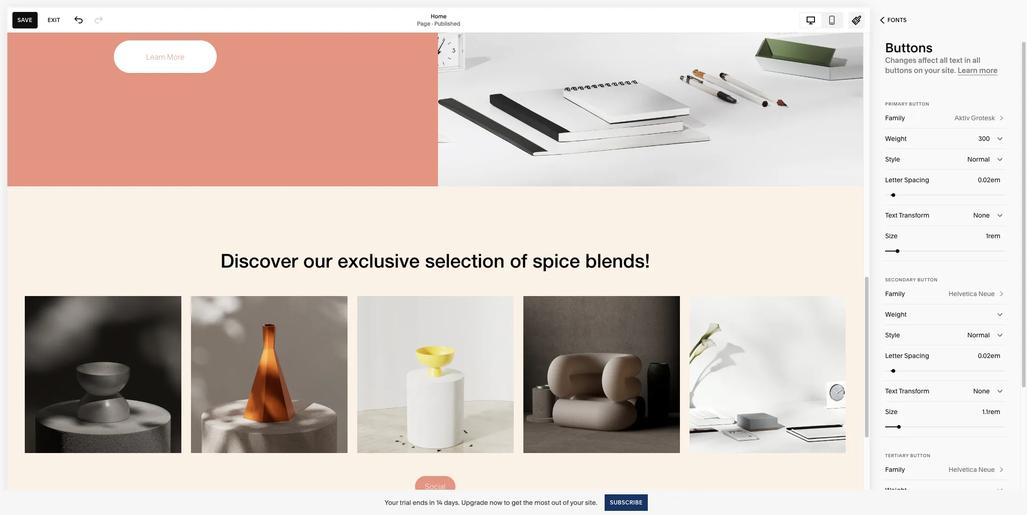 Task type: describe. For each thing, give the bounding box(es) containing it.
exit button
[[43, 12, 65, 28]]

normal for grotesk
[[968, 155, 990, 164]]

Letter Spacing text field
[[978, 175, 1003, 185]]

to
[[504, 499, 510, 507]]

neue for tertiary button
[[979, 466, 995, 474]]

family for secondary
[[885, 290, 905, 298]]

transform for aktiv grotesk
[[899, 211, 930, 220]]

normal for neue
[[968, 331, 990, 339]]

most
[[535, 499, 550, 507]]

trial
[[400, 499, 411, 507]]

style for aktiv grotesk
[[885, 155, 900, 164]]

home page · published
[[417, 13, 461, 27]]

page
[[417, 20, 431, 27]]

0 horizontal spatial in
[[429, 499, 435, 507]]

upgrade
[[461, 499, 488, 507]]

helvetica neue for tertiary button
[[949, 466, 995, 474]]

letter for aktiv grotesk
[[885, 176, 903, 184]]

letter spacing range field for aktiv
[[885, 185, 1005, 205]]

buttons
[[885, 66, 912, 75]]

tertiary
[[885, 453, 909, 458]]

1 all from the left
[[940, 56, 948, 65]]

letter spacing for aktiv grotesk
[[885, 176, 930, 184]]

button for tertiary button
[[911, 453, 931, 458]]

learn more link
[[958, 66, 998, 75]]

published
[[434, 20, 461, 27]]

text transform for aktiv
[[885, 211, 930, 220]]

letter for helvetica neue
[[885, 352, 903, 360]]

spacing for helvetica neue
[[905, 352, 930, 360]]

your trial ends in 14 days. upgrade now to get the most out of your site.
[[385, 499, 598, 507]]

site. inside changes affect all text in all buttons on your site.
[[942, 66, 956, 75]]

helvetica for tertiary button
[[949, 466, 977, 474]]

affect
[[918, 56, 938, 65]]

save button
[[12, 12, 38, 28]]

aktiv
[[955, 114, 970, 122]]

size text field for aktiv grotesk
[[986, 231, 1003, 241]]

in inside changes affect all text in all buttons on your site.
[[965, 56, 971, 65]]

home
[[431, 13, 447, 20]]

Letter Spacing text field
[[978, 351, 1003, 361]]

1 vertical spatial site.
[[585, 499, 598, 507]]

weight field for tertiary button
[[885, 480, 1005, 501]]

none for grotesk
[[974, 211, 990, 220]]

tertiary button
[[885, 453, 931, 458]]

helvetica for secondary button
[[949, 290, 977, 298]]

subscribe
[[610, 499, 643, 506]]

on
[[914, 66, 923, 75]]

neue for secondary button
[[979, 290, 995, 298]]

weight field for secondary button
[[885, 304, 1005, 325]]

subscribe button
[[605, 494, 648, 511]]

more
[[980, 66, 998, 75]]

text for aktiv
[[885, 211, 898, 220]]

letter spacing range field for helvetica
[[885, 361, 1005, 381]]

size for helvetica neue
[[885, 408, 898, 416]]

changes
[[885, 56, 917, 65]]

out
[[552, 499, 561, 507]]

style for helvetica neue
[[885, 331, 900, 339]]

helvetica neue for secondary button
[[949, 290, 995, 298]]

secondary button
[[885, 277, 938, 282]]

spacing for aktiv grotesk
[[905, 176, 930, 184]]

size text field for helvetica neue
[[982, 407, 1003, 417]]



Task type: locate. For each thing, give the bounding box(es) containing it.
text
[[950, 56, 963, 65]]

1 size range field from the top
[[885, 241, 1005, 261]]

buttons
[[885, 40, 933, 56]]

1 vertical spatial neue
[[979, 466, 995, 474]]

transform for helvetica neue
[[899, 387, 930, 395]]

0 vertical spatial text
[[885, 211, 898, 220]]

your down affect
[[925, 66, 940, 75]]

neue
[[979, 290, 995, 298], [979, 466, 995, 474]]

2 letter from the top
[[885, 352, 903, 360]]

weight down secondary
[[885, 310, 907, 319]]

1 helvetica from the top
[[949, 290, 977, 298]]

2 all from the left
[[973, 56, 981, 65]]

text
[[885, 211, 898, 220], [885, 387, 898, 395]]

0 horizontal spatial your
[[570, 499, 584, 507]]

1 weight from the top
[[885, 135, 907, 143]]

0 vertical spatial weight field
[[885, 304, 1005, 325]]

button
[[909, 101, 930, 107], [918, 277, 938, 282], [911, 453, 931, 458]]

1 vertical spatial helvetica
[[949, 466, 977, 474]]

1 spacing from the top
[[905, 176, 930, 184]]

2 helvetica neue from the top
[[949, 466, 995, 474]]

2 helvetica from the top
[[949, 466, 977, 474]]

3 family from the top
[[885, 466, 905, 474]]

ends
[[413, 499, 428, 507]]

your
[[925, 66, 940, 75], [570, 499, 584, 507]]

button for primary button
[[909, 101, 930, 107]]

1 vertical spatial weight
[[885, 310, 907, 319]]

0 vertical spatial text transform
[[885, 211, 930, 220]]

helvetica neue
[[949, 290, 995, 298], [949, 466, 995, 474]]

1 vertical spatial helvetica neue
[[949, 466, 995, 474]]

1 horizontal spatial in
[[965, 56, 971, 65]]

none down letter spacing text box
[[974, 211, 990, 220]]

2 text from the top
[[885, 387, 898, 395]]

2 transform from the top
[[899, 387, 930, 395]]

0 vertical spatial size range field
[[885, 241, 1005, 261]]

1 vertical spatial your
[[570, 499, 584, 507]]

family down primary
[[885, 114, 905, 122]]

1 vertical spatial family
[[885, 290, 905, 298]]

family
[[885, 114, 905, 122], [885, 290, 905, 298], [885, 466, 905, 474]]

0 vertical spatial normal
[[968, 155, 990, 164]]

0 vertical spatial style
[[885, 155, 900, 164]]

secondary
[[885, 277, 916, 282]]

weight for secondary button
[[885, 310, 907, 319]]

2 vertical spatial weight
[[885, 486, 907, 495]]

3 weight from the top
[[885, 486, 907, 495]]

exit
[[48, 16, 60, 23]]

·
[[432, 20, 433, 27]]

normal
[[968, 155, 990, 164], [968, 331, 990, 339]]

all
[[940, 56, 948, 65], [973, 56, 981, 65]]

1 vertical spatial size text field
[[982, 407, 1003, 417]]

Letter Spacing range field
[[885, 185, 1005, 205], [885, 361, 1005, 381]]

Size text field
[[986, 231, 1003, 241], [982, 407, 1003, 417]]

size up secondary
[[885, 232, 898, 240]]

1 transform from the top
[[899, 211, 930, 220]]

weight for primary button
[[885, 135, 907, 143]]

spacing
[[905, 176, 930, 184], [905, 352, 930, 360]]

0 vertical spatial neue
[[979, 290, 995, 298]]

2 neue from the top
[[979, 466, 995, 474]]

2 letter spacing from the top
[[885, 352, 930, 360]]

2 none from the top
[[974, 387, 990, 395]]

site. down text
[[942, 66, 956, 75]]

primary button
[[885, 101, 930, 107]]

1 vertical spatial none
[[974, 387, 990, 395]]

get
[[512, 499, 522, 507]]

2 weight field from the top
[[885, 480, 1005, 501]]

none for neue
[[974, 387, 990, 395]]

button for secondary button
[[918, 277, 938, 282]]

learn more
[[958, 66, 998, 75]]

2 size range field from the top
[[885, 417, 1005, 437]]

1 vertical spatial weight field
[[885, 480, 1005, 501]]

all up 'learn more' at the top of page
[[973, 56, 981, 65]]

1 horizontal spatial site.
[[942, 66, 956, 75]]

1 vertical spatial letter spacing
[[885, 352, 930, 360]]

Weight field
[[885, 304, 1005, 325], [885, 480, 1005, 501]]

2 family from the top
[[885, 290, 905, 298]]

none down letter spacing text field in the right bottom of the page
[[974, 387, 990, 395]]

letter spacing
[[885, 176, 930, 184], [885, 352, 930, 360]]

0 vertical spatial helvetica neue
[[949, 290, 995, 298]]

in
[[965, 56, 971, 65], [429, 499, 435, 507]]

site. right of
[[585, 499, 598, 507]]

0 vertical spatial family
[[885, 114, 905, 122]]

text transform
[[885, 211, 930, 220], [885, 387, 930, 395]]

2 vertical spatial family
[[885, 466, 905, 474]]

0 vertical spatial transform
[[899, 211, 930, 220]]

1 horizontal spatial all
[[973, 56, 981, 65]]

1 letter spacing range field from the top
[[885, 185, 1005, 205]]

family down tertiary
[[885, 466, 905, 474]]

Size range field
[[885, 241, 1005, 261], [885, 417, 1005, 437]]

0 vertical spatial size text field
[[986, 231, 1003, 241]]

2 letter spacing range field from the top
[[885, 361, 1005, 381]]

button right tertiary
[[911, 453, 931, 458]]

0 vertical spatial your
[[925, 66, 940, 75]]

2 vertical spatial button
[[911, 453, 931, 458]]

0 vertical spatial button
[[909, 101, 930, 107]]

1 vertical spatial style
[[885, 331, 900, 339]]

helvetica
[[949, 290, 977, 298], [949, 466, 977, 474]]

1 letter from the top
[[885, 176, 903, 184]]

0 vertical spatial letter spacing
[[885, 176, 930, 184]]

primary
[[885, 101, 908, 107]]

0 vertical spatial in
[[965, 56, 971, 65]]

the
[[523, 499, 533, 507]]

text transform for helvetica
[[885, 387, 930, 395]]

1 weight field from the top
[[885, 304, 1005, 325]]

in up learn
[[965, 56, 971, 65]]

1 vertical spatial in
[[429, 499, 435, 507]]

1 vertical spatial size
[[885, 408, 898, 416]]

weight for tertiary button
[[885, 486, 907, 495]]

fonts
[[888, 17, 907, 23]]

learn
[[958, 66, 978, 75]]

0 vertical spatial helvetica
[[949, 290, 977, 298]]

normal up letter spacing text field in the right bottom of the page
[[968, 331, 990, 339]]

2 style from the top
[[885, 331, 900, 339]]

0 vertical spatial letter
[[885, 176, 903, 184]]

normal down 300
[[968, 155, 990, 164]]

1 text from the top
[[885, 211, 898, 220]]

letter
[[885, 176, 903, 184], [885, 352, 903, 360]]

1 neue from the top
[[979, 290, 995, 298]]

now
[[490, 499, 503, 507]]

1 letter spacing from the top
[[885, 176, 930, 184]]

your
[[385, 499, 398, 507]]

1 vertical spatial spacing
[[905, 352, 930, 360]]

0 vertical spatial letter spacing range field
[[885, 185, 1005, 205]]

1 text transform from the top
[[885, 211, 930, 220]]

2 size from the top
[[885, 408, 898, 416]]

1 family from the top
[[885, 114, 905, 122]]

none
[[974, 211, 990, 220], [974, 387, 990, 395]]

2 normal from the top
[[968, 331, 990, 339]]

1 vertical spatial text
[[885, 387, 898, 395]]

0 vertical spatial spacing
[[905, 176, 930, 184]]

1 vertical spatial letter spacing range field
[[885, 361, 1005, 381]]

2 weight from the top
[[885, 310, 907, 319]]

size range field for aktiv grotesk
[[885, 241, 1005, 261]]

family for tertiary
[[885, 466, 905, 474]]

grotesk
[[971, 114, 995, 122]]

1 horizontal spatial your
[[925, 66, 940, 75]]

transform
[[899, 211, 930, 220], [899, 387, 930, 395]]

1 vertical spatial transform
[[899, 387, 930, 395]]

1 vertical spatial text transform
[[885, 387, 930, 395]]

aktiv grotesk
[[955, 114, 995, 122]]

text for helvetica
[[885, 387, 898, 395]]

letter spacing for helvetica neue
[[885, 352, 930, 360]]

family down secondary
[[885, 290, 905, 298]]

0 vertical spatial weight
[[885, 135, 907, 143]]

save
[[17, 16, 32, 23]]

None field
[[885, 129, 1005, 149], [885, 149, 1005, 169], [885, 205, 1005, 226], [885, 325, 1005, 345], [885, 381, 1005, 401], [885, 129, 1005, 149], [885, 149, 1005, 169], [885, 205, 1005, 226], [885, 325, 1005, 345], [885, 381, 1005, 401]]

your right of
[[570, 499, 584, 507]]

2 spacing from the top
[[905, 352, 930, 360]]

1 vertical spatial normal
[[968, 331, 990, 339]]

2 text transform from the top
[[885, 387, 930, 395]]

1 none from the top
[[974, 211, 990, 220]]

button right primary
[[909, 101, 930, 107]]

of
[[563, 499, 569, 507]]

changes affect all text in all buttons on your site.
[[885, 56, 981, 75]]

size up tertiary
[[885, 408, 898, 416]]

1 vertical spatial letter
[[885, 352, 903, 360]]

0 vertical spatial site.
[[942, 66, 956, 75]]

size range field for helvetica neue
[[885, 417, 1005, 437]]

1 vertical spatial button
[[918, 277, 938, 282]]

your inside changes affect all text in all buttons on your site.
[[925, 66, 940, 75]]

button right secondary
[[918, 277, 938, 282]]

1 normal from the top
[[968, 155, 990, 164]]

0 vertical spatial none
[[974, 211, 990, 220]]

site.
[[942, 66, 956, 75], [585, 499, 598, 507]]

14
[[436, 499, 443, 507]]

all left text
[[940, 56, 948, 65]]

in left 14
[[429, 499, 435, 507]]

1 vertical spatial size range field
[[885, 417, 1005, 437]]

weight
[[885, 135, 907, 143], [885, 310, 907, 319], [885, 486, 907, 495]]

days.
[[444, 499, 460, 507]]

fonts button
[[870, 10, 917, 30]]

size for aktiv grotesk
[[885, 232, 898, 240]]

weight down primary
[[885, 135, 907, 143]]

0 horizontal spatial site.
[[585, 499, 598, 507]]

1 size from the top
[[885, 232, 898, 240]]

style
[[885, 155, 900, 164], [885, 331, 900, 339]]

0 vertical spatial size
[[885, 232, 898, 240]]

family for primary
[[885, 114, 905, 122]]

weight down tertiary
[[885, 486, 907, 495]]

1 helvetica neue from the top
[[949, 290, 995, 298]]

1 style from the top
[[885, 155, 900, 164]]

size
[[885, 232, 898, 240], [885, 408, 898, 416]]

tab list
[[801, 13, 843, 27]]

0 horizontal spatial all
[[940, 56, 948, 65]]

300
[[979, 135, 990, 143]]



Task type: vqa. For each thing, say whether or not it's contained in the screenshot.


